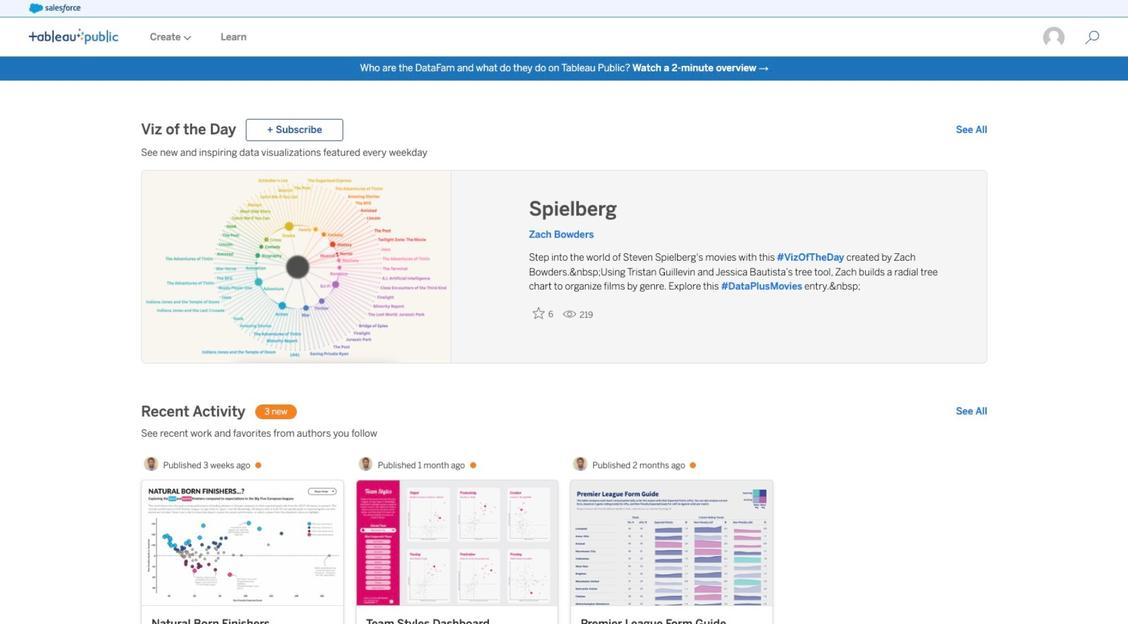 Task type: describe. For each thing, give the bounding box(es) containing it.
ben norland image for second workbook thumbnail
[[359, 457, 373, 471]]

logo image
[[29, 28, 119, 44]]

ben norland image for 1st workbook thumbnail
[[144, 457, 159, 471]]

recent activity heading
[[141, 402, 246, 422]]

see new and inspiring data visualizations featured every weekday element
[[141, 146, 988, 160]]

tableau public viz of the day image
[[142, 171, 451, 364]]

see all recent activity element
[[957, 405, 988, 419]]

add favorite image
[[533, 307, 545, 320]]

1 workbook thumbnail image from the left
[[142, 481, 343, 606]]

see all viz of the day element
[[957, 123, 988, 137]]

3 workbook thumbnail image from the left
[[571, 481, 773, 606]]

viz of the day heading
[[141, 120, 236, 140]]



Task type: vqa. For each thing, say whether or not it's contained in the screenshot.
LEARN link
no



Task type: locate. For each thing, give the bounding box(es) containing it.
ben norland image
[[144, 457, 159, 471], [359, 457, 373, 471], [574, 457, 588, 471]]

2 horizontal spatial ben norland image
[[574, 457, 588, 471]]

see recent work and favorites from authors you follow element
[[141, 427, 988, 441]]

1 ben norland image from the left
[[144, 457, 159, 471]]

Add Favorite button
[[529, 304, 558, 323]]

salesforce logo image
[[29, 4, 81, 13]]

1 horizontal spatial workbook thumbnail image
[[357, 481, 558, 606]]

ben norland image for first workbook thumbnail from the right
[[574, 457, 588, 471]]

create image
[[181, 36, 192, 40]]

gary.orlando image
[[1043, 26, 1066, 49]]

2 workbook thumbnail image from the left
[[357, 481, 558, 606]]

0 horizontal spatial workbook thumbnail image
[[142, 481, 343, 606]]

2 ben norland image from the left
[[359, 457, 373, 471]]

0 horizontal spatial ben norland image
[[144, 457, 159, 471]]

2 horizontal spatial workbook thumbnail image
[[571, 481, 773, 606]]

3 ben norland image from the left
[[574, 457, 588, 471]]

go to search image
[[1071, 30, 1115, 45]]

workbook thumbnail image
[[142, 481, 343, 606], [357, 481, 558, 606], [571, 481, 773, 606]]

1 horizontal spatial ben norland image
[[359, 457, 373, 471]]



